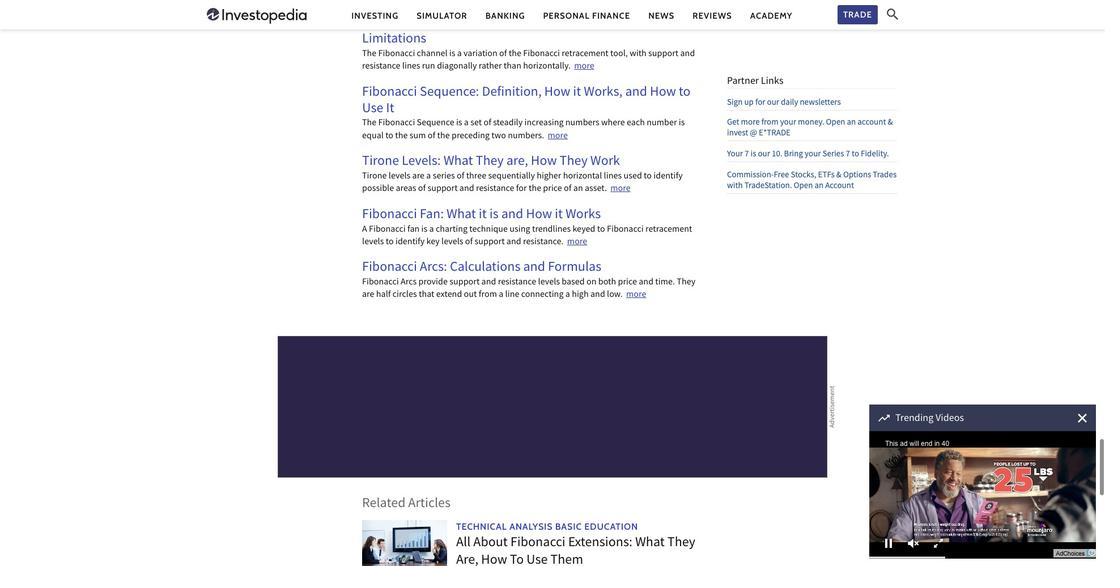 Task type: locate. For each thing, give the bounding box(es) containing it.
what for they
[[444, 152, 473, 172]]

and down resistance.
[[524, 258, 546, 279]]

2 vertical spatial resistance
[[498, 276, 537, 290]]

0 horizontal spatial it
[[386, 99, 395, 119]]

the right sum
[[438, 130, 450, 143]]

and inside tirone levels: what they are, how they work tirone levels are a series of three sequentially higher horizontal lines used to identify possible areas of support and resistance for the price of an asset.
[[460, 183, 474, 196]]

how inside all about fibonacci extensions: what they are, how to use them
[[481, 551, 508, 567]]

fan
[[408, 223, 420, 237]]

is left set
[[456, 117, 463, 131]]

retracement inside fibonacci fan: what it is and how it works a fibonacci fan is a charting technique using trendlines keyed to fibonacci retracement levels to identify key levels of support and resistance.
[[646, 223, 693, 237]]

more right numbers.
[[548, 130, 568, 143]]

fibonacci sequence: definition, how it works, and how to use it the fibonacci sequence is a set of steadily increasing numbers where each number is equal to the sum of the preceding two numbers.
[[362, 83, 691, 143]]

use up 'equal'
[[362, 99, 384, 119]]

time.
[[656, 276, 675, 290]]

a left variation
[[457, 48, 462, 61]]

the inside fibonacci sequence: definition, how it works, and how to use it the fibonacci sequence is a set of steadily increasing numbers where each number is equal to the sum of the preceding two numbers.
[[362, 117, 377, 131]]

a right the "fan"
[[430, 223, 434, 237]]

from
[[479, 289, 497, 303]]

is
[[450, 48, 456, 61], [456, 117, 463, 131], [679, 117, 685, 131], [490, 205, 499, 226], [422, 223, 428, 237]]

a left series
[[427, 170, 431, 184]]

use inside fibonacci sequence: definition, how it works, and how to use it the fibonacci sequence is a set of steadily increasing numbers where each number is equal to the sum of the preceding two numbers.
[[362, 99, 384, 119]]

more link up formulas
[[568, 236, 588, 249]]

unmute button group
[[902, 535, 927, 552]]

is right number
[[679, 117, 685, 131]]

articles
[[408, 494, 451, 515]]

1 vertical spatial identify
[[396, 236, 425, 249]]

0 vertical spatial the
[[362, 48, 377, 61]]

personal
[[544, 10, 590, 21]]

two
[[492, 130, 506, 143]]

1 vertical spatial retracement
[[646, 223, 693, 237]]

price
[[543, 183, 562, 196], [618, 276, 637, 290]]

extensions:
[[569, 534, 633, 554]]

1 horizontal spatial price
[[618, 276, 637, 290]]

0 horizontal spatial lines
[[403, 60, 420, 74]]

support inside tirone levels: what they are, how they work tirone levels are a series of three sequentially higher horizontal lines used to identify possible areas of support and resistance for the price of an asset.
[[428, 183, 458, 196]]

the right for
[[529, 183, 542, 196]]

1 horizontal spatial are
[[413, 170, 425, 184]]

support right with
[[649, 48, 679, 61]]

resistance inside tirone levels: what they are, how they work tirone levels are a series of three sequentially higher horizontal lines used to identify possible areas of support and resistance for the price of an asset.
[[476, 183, 515, 196]]

key
[[427, 236, 440, 249]]

0 horizontal spatial use
[[362, 99, 384, 119]]

partner
[[728, 74, 759, 90]]

1 horizontal spatial use
[[527, 551, 548, 567]]

price inside the fibonacci arcs: calculations and formulas fibonacci arcs provide support and resistance levels based on both price and time. they are half circles that extend out from a line connecting a high and low.
[[618, 276, 637, 290]]

tirone
[[362, 152, 399, 172], [362, 170, 387, 184]]

a inside fibonacci fan: what it is and how it works a fibonacci fan is a charting technique using trendlines keyed to fibonacci retracement levels to identify key levels of support and resistance.
[[430, 223, 434, 237]]

support inside the fibonacci arcs: calculations and formulas fibonacci arcs provide support and resistance levels based on both price and time. they are half circles that extend out from a line connecting a high and low.
[[450, 276, 480, 290]]

number
[[647, 117, 677, 131]]

more up formulas
[[568, 236, 588, 249]]

variation
[[464, 48, 498, 61]]

1 vertical spatial the
[[362, 117, 377, 131]]

that
[[419, 289, 435, 303]]

how inside fibonacci fan: what it is and how it works a fibonacci fan is a charting technique using trendlines keyed to fibonacci retracement levels to identify key levels of support and resistance.
[[526, 205, 552, 226]]

resistance down limitations at left
[[362, 60, 401, 74]]

low.
[[607, 289, 623, 303]]

news link
[[649, 10, 675, 22]]

0 vertical spatial use
[[362, 99, 384, 119]]

fibonacci right the a
[[369, 223, 406, 237]]

three
[[467, 170, 487, 184]]

how right is,
[[532, 13, 558, 34]]

1 vertical spatial price
[[618, 276, 637, 290]]

price left an
[[543, 183, 562, 196]]

and right series
[[460, 183, 474, 196]]

is inside fibonacci channel: what it is, how it works, and limitations the fibonacci channel is a variation of the fibonacci retracement tool, with support and resistance lines run diagonally rather than horizontally.
[[450, 48, 456, 61]]

and up each on the top of page
[[626, 83, 648, 103]]

more link right low.
[[627, 289, 647, 303]]

trendlines
[[532, 223, 571, 237]]

1 horizontal spatial retracement
[[646, 223, 693, 237]]

how inside tirone levels: what they are, how they work tirone levels are a series of three sequentially higher horizontal lines used to identify possible areas of support and resistance for the price of an asset.
[[531, 152, 557, 172]]

1 tirone from the top
[[362, 152, 399, 172]]

use inside all about fibonacci extensions: what they are, how to use them
[[527, 551, 548, 567]]

is,
[[517, 13, 530, 34]]

it inside fibonacci sequence: definition, how it works, and how to use it the fibonacci sequence is a set of steadily increasing numbers where each number is equal to the sum of the preceding two numbers.
[[573, 83, 581, 103]]

retracement left 'tool,'
[[562, 48, 609, 61]]

it up numbers
[[573, 83, 581, 103]]

more link right numbers.
[[548, 130, 568, 143]]

they inside all about fibonacci extensions: what they are, how to use them
[[668, 534, 696, 554]]

it
[[506, 13, 514, 34], [561, 13, 569, 34], [386, 99, 395, 119]]

what right 'fan:'
[[447, 205, 476, 226]]

lines left the run
[[403, 60, 420, 74]]

what inside tirone levels: what they are, how they work tirone levels are a series of three sequentially higher horizontal lines used to identify possible areas of support and resistance for the price of an asset.
[[444, 152, 473, 172]]

retracement up time.
[[646, 223, 693, 237]]

fibonacci up channel
[[362, 13, 417, 34]]

what down the preceding
[[444, 152, 473, 172]]

0 vertical spatial lines
[[403, 60, 420, 74]]

1 horizontal spatial identify
[[654, 170, 683, 184]]

fibonacci inside all about fibonacci extensions: what they are, how to use them
[[511, 534, 566, 554]]

what right extensions:
[[636, 534, 665, 554]]

works, up where at the right of the page
[[584, 83, 623, 103]]

how up resistance.
[[526, 205, 552, 226]]

and down reviews "link"
[[681, 48, 695, 61]]

of left an
[[564, 183, 572, 196]]

a left set
[[464, 117, 469, 131]]

price inside tirone levels: what they are, how they work tirone levels are a series of three sequentially higher horizontal lines used to identify possible areas of support and resistance for the price of an asset.
[[543, 183, 562, 196]]

close image
[[1079, 414, 1088, 423]]

keyed
[[573, 223, 596, 237]]

0 vertical spatial retracement
[[562, 48, 609, 61]]

technique
[[470, 223, 508, 237]]

1 vertical spatial lines
[[604, 170, 622, 184]]

how right the are,
[[531, 152, 557, 172]]

2 horizontal spatial it
[[573, 83, 581, 103]]

1 the from the top
[[362, 48, 377, 61]]

academy link
[[751, 10, 793, 22]]

tirone levels: what they are, how they work tirone levels are a series of three sequentially higher horizontal lines used to identify possible areas of support and resistance for the price of an asset.
[[362, 152, 683, 196]]

personal finance link
[[544, 10, 631, 22]]

a
[[457, 48, 462, 61], [464, 117, 469, 131], [427, 170, 431, 184], [430, 223, 434, 237], [499, 289, 504, 303], [566, 289, 570, 303]]

more right the asset.
[[611, 183, 631, 196]]

what up variation
[[474, 13, 503, 34]]

to
[[510, 551, 524, 567]]

1 vertical spatial works,
[[584, 83, 623, 103]]

possible
[[362, 183, 394, 196]]

fibonacci
[[362, 13, 417, 34], [379, 48, 415, 61], [524, 48, 560, 61], [362, 83, 417, 103], [379, 117, 415, 131], [362, 205, 417, 226], [369, 223, 406, 237], [607, 223, 644, 237], [362, 258, 417, 279], [362, 276, 399, 290], [511, 534, 566, 554]]

identify
[[654, 170, 683, 184], [396, 236, 425, 249]]

of right sum
[[428, 130, 436, 143]]

to
[[679, 83, 691, 103], [386, 130, 394, 143], [644, 170, 652, 184], [598, 223, 605, 237], [386, 236, 394, 249]]

what inside fibonacci fan: what it is and how it works a fibonacci fan is a charting technique using trendlines keyed to fibonacci retracement levels to identify key levels of support and resistance.
[[447, 205, 476, 226]]

is right channel
[[450, 48, 456, 61]]

more right low.
[[627, 289, 647, 303]]

retracement
[[562, 48, 609, 61], [646, 223, 693, 237]]

more
[[575, 60, 595, 74], [548, 130, 568, 143], [611, 183, 631, 196], [568, 236, 588, 249], [627, 289, 647, 303]]

lines inside fibonacci channel: what it is, how it works, and limitations the fibonacci channel is a variation of the fibonacci retracement tool, with support and resistance lines run diagonally rather than horizontally.
[[403, 60, 420, 74]]

of right areas
[[418, 183, 426, 196]]

personal finance
[[544, 10, 631, 21]]

investing
[[352, 10, 399, 21]]

identify left key
[[396, 236, 425, 249]]

are left half
[[362, 289, 375, 303]]

use right the to
[[527, 551, 548, 567]]

2 the from the top
[[362, 117, 377, 131]]

they
[[476, 152, 504, 172], [560, 152, 588, 172], [677, 276, 696, 290], [668, 534, 696, 554]]

based
[[562, 276, 585, 290]]

are inside the fibonacci arcs: calculations and formulas fibonacci arcs provide support and resistance levels based on both price and time. they are half circles that extend out from a line connecting a high and low.
[[362, 289, 375, 303]]

half
[[376, 289, 391, 303]]

are
[[413, 170, 425, 184], [362, 289, 375, 303]]

tirone levels: what they are, how they work link
[[362, 152, 700, 172]]

levels left based
[[538, 276, 560, 290]]

reviews link
[[693, 10, 733, 22]]

1 horizontal spatial it
[[506, 13, 514, 34]]

1 vertical spatial use
[[527, 551, 548, 567]]

a inside tirone levels: what they are, how they work tirone levels are a series of three sequentially higher horizontal lines used to identify possible areas of support and resistance for the price of an asset.
[[427, 170, 431, 184]]

them
[[551, 551, 584, 567]]

fibonacci right about
[[511, 534, 566, 554]]

0 horizontal spatial are
[[362, 289, 375, 303]]

resistance left for
[[476, 183, 515, 196]]

of up the "calculations"
[[465, 236, 473, 249]]

fibonacci left the run
[[379, 48, 415, 61]]

support up 'fan:'
[[428, 183, 458, 196]]

formulas
[[548, 258, 602, 279]]

trending image
[[879, 415, 890, 422]]

what inside fibonacci channel: what it is, how it works, and limitations the fibonacci channel is a variation of the fibonacci retracement tool, with support and resistance lines run diagonally rather than horizontally.
[[474, 13, 503, 34]]

more left 'tool,'
[[575, 60, 595, 74]]

they inside the fibonacci arcs: calculations and formulas fibonacci arcs provide support and resistance levels based on both price and time. they are half circles that extend out from a line connecting a high and low.
[[677, 276, 696, 290]]

resistance.
[[523, 236, 564, 249]]

are left series
[[413, 170, 425, 184]]

fibonacci right than
[[524, 48, 560, 61]]

identify right 'used'
[[654, 170, 683, 184]]

support
[[649, 48, 679, 61], [428, 183, 458, 196], [475, 236, 505, 249], [450, 276, 480, 290]]

identify inside fibonacci fan: what it is and how it works a fibonacci fan is a charting technique using trendlines keyed to fibonacci retracement levels to identify key levels of support and resistance.
[[396, 236, 425, 249]]

lines left 'used'
[[604, 170, 622, 184]]

0 vertical spatial are
[[413, 170, 425, 184]]

works
[[566, 205, 601, 226]]

support inside fibonacci fan: what it is and how it works a fibonacci fan is a charting technique using trendlines keyed to fibonacci retracement levels to identify key levels of support and resistance.
[[475, 236, 505, 249]]

more link for are,
[[611, 183, 631, 196]]

advertisement element
[[728, 0, 796, 12], [830, 0, 898, 12], [728, 93, 898, 113], [728, 113, 898, 145], [728, 145, 898, 166], [728, 166, 898, 198], [278, 336, 828, 478]]

0 horizontal spatial identify
[[396, 236, 425, 249]]

more link left 'tool,'
[[575, 60, 595, 74]]

is right the "fan"
[[422, 223, 428, 237]]

more for is
[[568, 236, 588, 249]]

lines
[[403, 60, 420, 74], [604, 170, 622, 184]]

more link for is
[[568, 236, 588, 249]]

levels left the "fan"
[[362, 236, 384, 249]]

support up the "calculations"
[[475, 236, 505, 249]]

fibonacci channel: what it is, how it works, and limitations link
[[362, 13, 700, 50]]

the inside fibonacci channel: what it is, how it works, and limitations the fibonacci channel is a variation of the fibonacci retracement tool, with support and resistance lines run diagonally rather than horizontally.
[[362, 48, 377, 61]]

asset.
[[585, 183, 607, 196]]

0 horizontal spatial retracement
[[562, 48, 609, 61]]

steadily
[[493, 117, 523, 131]]

2 tirone from the top
[[362, 170, 387, 184]]

more link for formulas
[[627, 289, 647, 303]]

0 vertical spatial works,
[[572, 13, 611, 34]]

works, up 'tool,'
[[572, 13, 611, 34]]

news
[[649, 10, 675, 21]]

1 horizontal spatial lines
[[604, 170, 622, 184]]

tirone left areas
[[362, 170, 387, 184]]

investopedia homepage image
[[207, 7, 307, 25]]

levels right key
[[442, 236, 464, 249]]

work
[[591, 152, 620, 172]]

levels down sum
[[389, 170, 411, 184]]

how
[[532, 13, 558, 34], [545, 83, 571, 103], [650, 83, 677, 103], [531, 152, 557, 172], [526, 205, 552, 226], [481, 551, 508, 567]]

more link right the asset.
[[611, 183, 631, 196]]

how left the to
[[481, 551, 508, 567]]

of right variation
[[500, 48, 507, 61]]

works,
[[572, 13, 611, 34], [584, 83, 623, 103]]

0 vertical spatial price
[[543, 183, 562, 196]]

more for formulas
[[627, 289, 647, 303]]

0 vertical spatial resistance
[[362, 60, 401, 74]]

it left works
[[555, 205, 563, 226]]

tirone down 'equal'
[[362, 152, 399, 172]]

is left using
[[490, 205, 499, 226]]

it right charting
[[479, 205, 487, 226]]

the down investing link
[[362, 48, 377, 61]]

support right provide on the left
[[450, 276, 480, 290]]

both
[[599, 276, 617, 290]]

price right both
[[618, 276, 637, 290]]

the left sum
[[362, 117, 377, 131]]

a
[[362, 223, 367, 237]]

0 vertical spatial identify
[[654, 170, 683, 184]]

the right rather
[[509, 48, 522, 61]]

2 horizontal spatial it
[[561, 13, 569, 34]]

0 horizontal spatial price
[[543, 183, 562, 196]]

and right out in the bottom left of the page
[[482, 276, 496, 290]]

a left high at the right of page
[[566, 289, 570, 303]]

1 vertical spatial resistance
[[476, 183, 515, 196]]

limitations
[[362, 30, 427, 50]]

1 vertical spatial are
[[362, 289, 375, 303]]

levels
[[389, 170, 411, 184], [362, 236, 384, 249], [442, 236, 464, 249], [538, 276, 560, 290]]

identify inside tirone levels: what they are, how they work tirone levels are a series of three sequentially higher horizontal lines used to identify possible areas of support and resistance for the price of an asset.
[[654, 170, 683, 184]]

trade
[[844, 9, 873, 20]]

and
[[614, 13, 636, 34], [681, 48, 695, 61], [626, 83, 648, 103], [460, 183, 474, 196], [502, 205, 524, 226], [507, 236, 522, 249], [524, 258, 546, 279], [482, 276, 496, 290], [639, 276, 654, 290], [591, 289, 606, 303]]

resistance right from
[[498, 276, 537, 290]]

resistance
[[362, 60, 401, 74], [476, 183, 515, 196], [498, 276, 537, 290]]

trending videos
[[896, 412, 965, 427]]

high
[[572, 289, 589, 303]]



Task type: vqa. For each thing, say whether or not it's contained in the screenshot.


Task type: describe. For each thing, give the bounding box(es) containing it.
works, inside fibonacci channel: what it is, how it works, and limitations the fibonacci channel is a variation of the fibonacci retracement tool, with support and resistance lines run diagonally rather than horizontally.
[[572, 13, 611, 34]]

definition,
[[482, 83, 542, 103]]

reviews
[[693, 10, 733, 21]]

of inside fibonacci channel: what it is, how it works, and limitations the fibonacci channel is a variation of the fibonacci retracement tool, with support and resistance lines run diagonally rather than horizontally.
[[500, 48, 507, 61]]

investing link
[[352, 10, 399, 22]]

and up 'tool,'
[[614, 13, 636, 34]]

fibonacci left arcs
[[362, 276, 399, 290]]

fibonacci arcs: calculations and formulas link
[[362, 258, 700, 279]]

the left sum
[[395, 130, 408, 143]]

fibonacci up half
[[362, 258, 417, 279]]

line
[[506, 289, 520, 303]]

and left time.
[[639, 276, 654, 290]]

where
[[602, 117, 625, 131]]

provide
[[419, 276, 448, 290]]

channel
[[417, 48, 448, 61]]

a inside fibonacci channel: what it is, how it works, and limitations the fibonacci channel is a variation of the fibonacci retracement tool, with support and resistance lines run diagonally rather than horizontally.
[[457, 48, 462, 61]]

run
[[422, 60, 435, 74]]

higher
[[537, 170, 562, 184]]

how up number
[[650, 83, 677, 103]]

the inside fibonacci channel: what it is, how it works, and limitations the fibonacci channel is a variation of the fibonacci retracement tool, with support and resistance lines run diagonally rather than horizontally.
[[509, 48, 522, 61]]

1 horizontal spatial it
[[555, 205, 563, 226]]

more for it
[[548, 130, 568, 143]]

than
[[504, 60, 522, 74]]

for
[[516, 183, 527, 196]]

of right set
[[484, 117, 492, 131]]

series
[[433, 170, 455, 184]]

fibonacci down possible
[[362, 205, 417, 226]]

use for it
[[362, 99, 384, 119]]

sequentially
[[489, 170, 535, 184]]

using
[[510, 223, 531, 237]]

how inside fibonacci channel: what it is, how it works, and limitations the fibonacci channel is a variation of the fibonacci retracement tool, with support and resistance lines run diagonally rather than horizontally.
[[532, 13, 558, 34]]

banking
[[486, 10, 525, 21]]

fibonacci left sequence on the left top of the page
[[379, 117, 415, 131]]

resistance inside fibonacci channel: what it is, how it works, and limitations the fibonacci channel is a variation of the fibonacci retracement tool, with support and resistance lines run diagonally rather than horizontally.
[[362, 60, 401, 74]]

more for is,
[[575, 60, 595, 74]]

about
[[474, 534, 508, 554]]

fibonacci up 'equal'
[[362, 83, 417, 103]]

equal
[[362, 130, 384, 143]]

all about fibonacci extensions: what they are, how to use them
[[457, 534, 696, 567]]

rather
[[479, 60, 502, 74]]

to inside tirone levels: what they are, how they work tirone levels are a series of three sequentially higher horizontal lines used to identify possible areas of support and resistance for the price of an asset.
[[644, 170, 652, 184]]

what for it
[[447, 205, 476, 226]]

extend
[[437, 289, 462, 303]]

retracement inside fibonacci channel: what it is, how it works, and limitations the fibonacci channel is a variation of the fibonacci retracement tool, with support and resistance lines run diagonally rather than horizontally.
[[562, 48, 609, 61]]

out
[[464, 289, 477, 303]]

calculations
[[450, 258, 521, 279]]

are,
[[457, 551, 479, 567]]

of left three
[[457, 170, 465, 184]]

horizontal
[[564, 170, 602, 184]]

how down 'horizontally.'
[[545, 83, 571, 103]]

fibonacci fan: what it is and how it works link
[[362, 205, 700, 226]]

fibonacci fan: what it is and how it works a fibonacci fan is a charting technique using trendlines keyed to fibonacci retracement levels to identify key levels of support and resistance.
[[362, 205, 693, 249]]

increasing
[[525, 117, 564, 131]]

related
[[362, 494, 406, 515]]

simulator
[[417, 10, 468, 21]]

connecting
[[522, 289, 564, 303]]

and down for
[[502, 205, 524, 226]]

arcs:
[[420, 258, 448, 279]]

related articles
[[362, 494, 451, 515]]

fibonacci channel: what it is, how it works, and limitations the fibonacci channel is a variation of the fibonacci retracement tool, with support and resistance lines run diagonally rather than horizontally.
[[362, 13, 695, 74]]

charting
[[436, 223, 468, 237]]

more link for it
[[548, 130, 568, 143]]

fan:
[[420, 205, 444, 226]]

links
[[761, 74, 784, 90]]

levels inside the fibonacci arcs: calculations and formulas fibonacci arcs provide support and resistance levels based on both price and time. they are half circles that extend out from a line connecting a high and low.
[[538, 276, 560, 290]]

arcs
[[401, 276, 417, 290]]

sum
[[410, 130, 426, 143]]

levels inside tirone levels: what they are, how they work tirone levels are a series of three sequentially higher horizontal lines used to identify possible areas of support and resistance for the price of an asset.
[[389, 170, 411, 184]]

set
[[471, 117, 482, 131]]

sequence
[[417, 117, 455, 131]]

resistance inside the fibonacci arcs: calculations and formulas fibonacci arcs provide support and resistance levels based on both price and time. they are half circles that extend out from a line connecting a high and low.
[[498, 276, 537, 290]]

are,
[[507, 152, 529, 172]]

the inside tirone levels: what they are, how they work tirone levels are a series of three sequentially higher horizontal lines used to identify possible areas of support and resistance for the price of an asset.
[[529, 183, 542, 196]]

levels:
[[402, 152, 441, 172]]

more link for is,
[[575, 60, 595, 74]]

it inside fibonacci sequence: definition, how it works, and how to use it the fibonacci sequence is a set of steadily increasing numbers where each number is equal to the sum of the preceding two numbers.
[[386, 99, 395, 119]]

0 horizontal spatial it
[[479, 205, 487, 226]]

circles
[[393, 289, 417, 303]]

used
[[624, 170, 642, 184]]

trending
[[896, 412, 934, 427]]

fibonacci right keyed
[[607, 223, 644, 237]]

what for it
[[474, 13, 503, 34]]

and left low.
[[591, 289, 606, 303]]

horizontally.
[[524, 60, 571, 74]]

fibonacci sequence: definition, how it works, and how to use it link
[[362, 83, 700, 119]]

partner links
[[728, 74, 784, 90]]

numbers
[[566, 117, 600, 131]]

videos
[[936, 412, 965, 427]]

academy
[[751, 10, 793, 21]]

channel:
[[420, 13, 471, 34]]

and inside fibonacci sequence: definition, how it works, and how to use it the fibonacci sequence is a set of steadily increasing numbers where each number is equal to the sum of the preceding two numbers.
[[626, 83, 648, 103]]

tool,
[[611, 48, 628, 61]]

of inside fibonacci fan: what it is and how it works a fibonacci fan is a charting technique using trendlines keyed to fibonacci retracement levels to identify key levels of support and resistance.
[[465, 236, 473, 249]]

preceding
[[452, 130, 490, 143]]

with
[[630, 48, 647, 61]]

banking link
[[486, 10, 525, 22]]

areas
[[396, 183, 417, 196]]

diagonally
[[437, 60, 477, 74]]

all
[[457, 534, 471, 554]]

and left resistance.
[[507, 236, 522, 249]]

simulator link
[[417, 10, 468, 22]]

what inside all about fibonacci extensions: what they are, how to use them
[[636, 534, 665, 554]]

trade link
[[838, 5, 878, 25]]

search image
[[887, 9, 899, 20]]

lines inside tirone levels: what they are, how they work tirone levels are a series of three sequentially higher horizontal lines used to identify possible areas of support and resistance for the price of an asset.
[[604, 170, 622, 184]]

on
[[587, 276, 597, 290]]

each
[[627, 117, 645, 131]]

are inside tirone levels: what they are, how they work tirone levels are a series of three sequentially higher horizontal lines used to identify possible areas of support and resistance for the price of an asset.
[[413, 170, 425, 184]]

more for are,
[[611, 183, 631, 196]]

works, inside fibonacci sequence: definition, how it works, and how to use it the fibonacci sequence is a set of steadily increasing numbers where each number is equal to the sum of the preceding two numbers.
[[584, 83, 623, 103]]

a inside fibonacci sequence: definition, how it works, and how to use it the fibonacci sequence is a set of steadily increasing numbers where each number is equal to the sum of the preceding two numbers.
[[464, 117, 469, 131]]

fibonacci arcs: calculations and formulas fibonacci arcs provide support and resistance levels based on both price and time. they are half circles that extend out from a line connecting a high and low.
[[362, 258, 696, 303]]

use for them
[[527, 551, 548, 567]]

numbers.
[[508, 130, 545, 143]]

finance
[[593, 10, 631, 21]]

an
[[574, 183, 583, 196]]

video player application
[[870, 432, 1097, 559]]

sequence:
[[420, 83, 480, 103]]

support inside fibonacci channel: what it is, how it works, and limitations the fibonacci channel is a variation of the fibonacci retracement tool, with support and resistance lines run diagonally rather than horizontally.
[[649, 48, 679, 61]]

a left 'line'
[[499, 289, 504, 303]]



